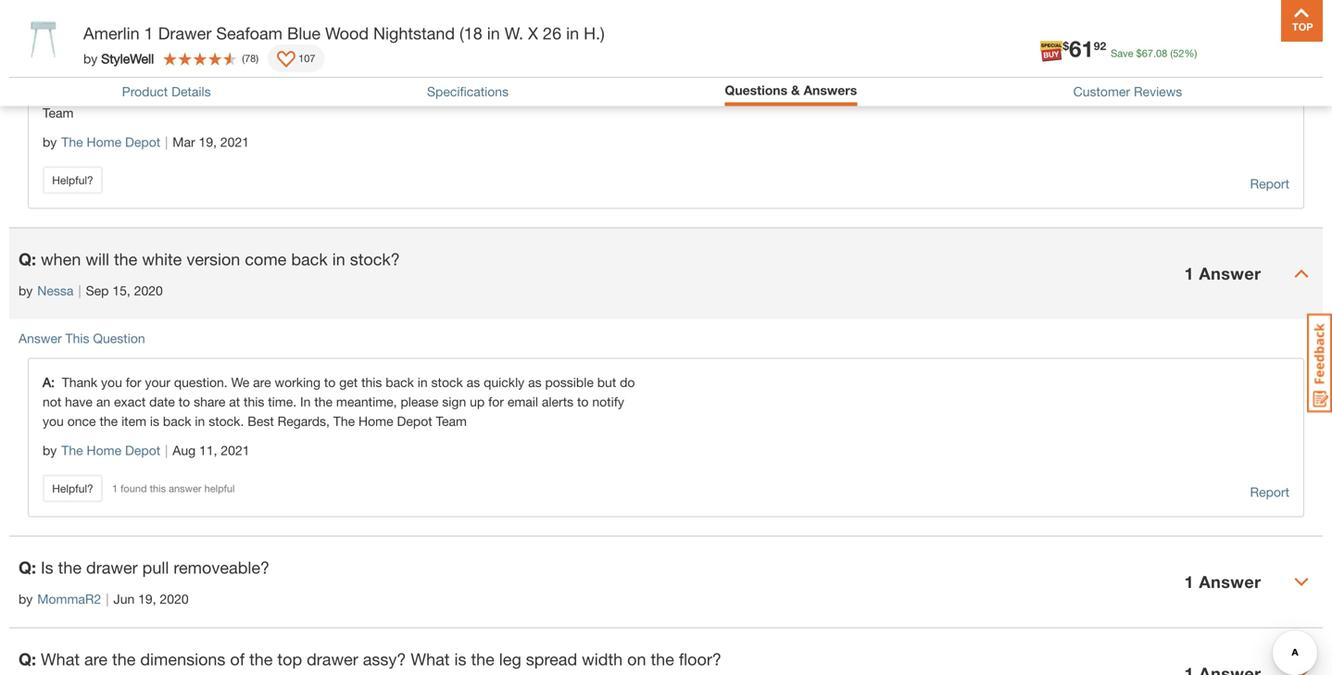 Task type: vqa. For each thing, say whether or not it's contained in the screenshot.
"Drying"
no



Task type: describe. For each thing, give the bounding box(es) containing it.
2020 for white
[[134, 283, 163, 298]]

(18
[[460, 23, 482, 43]]

date
[[149, 394, 175, 410]]

107 button
[[268, 44, 325, 72]]

floor?
[[679, 650, 722, 669]]

mar
[[173, 134, 195, 150]]

home down once
[[87, 443, 122, 458]]

a:
[[43, 375, 62, 390]]

touch.
[[419, 86, 456, 101]]

top
[[277, 650, 302, 669]]

product details
[[122, 84, 211, 99]]

for for thank you for your question. we are confirming and will be in touch. regards, the home depot team
[[126, 86, 141, 101]]

helpful
[[204, 483, 235, 495]]

save $ 67 . 08 ( 52 %)
[[1111, 47, 1197, 59]]

by stylewell
[[83, 51, 154, 66]]

2 vertical spatial you
[[43, 414, 64, 429]]

in
[[300, 394, 311, 410]]

when
[[41, 249, 81, 269]]

report button for thank you for your question. we are confirming and will be in touch. regards, the home depot team
[[1250, 174, 1290, 194]]

your for thank you for your question. we are working to get this back in stock as quickly as possible but do not have an exact date to share at this time. in the meantime, please sign up for email alerts to notify you once the item is back in stock. best regards, the home depot team
[[145, 375, 170, 390]]

nessa button
[[37, 281, 74, 301]]

an
[[96, 394, 110, 410]]

q: is the drawer pull removeable?
[[19, 558, 270, 578]]

amerlin 1 drawer seafoam blue wood nightstand (18 in w. x 26 in h.)
[[83, 23, 605, 43]]

you for thank you for your question. we are working to get this back in stock as quickly as possible but do not have an exact date to share at this time. in the meantime, please sign up for email alerts to notify you once the item is back in stock. best regards, the home depot team
[[101, 375, 122, 390]]

the left dimensions
[[112, 650, 136, 669]]

1 horizontal spatial this
[[244, 394, 264, 410]]

get
[[339, 375, 358, 390]]

quickly
[[484, 375, 525, 390]]

1 vertical spatial is
[[454, 650, 466, 669]]

2021 for mar 19, 2021
[[220, 134, 249, 150]]

q: when will the white version come back in stock?
[[19, 249, 400, 269]]

width
[[582, 650, 623, 669]]

of
[[230, 650, 245, 669]]

08
[[1156, 47, 1168, 59]]

0 horizontal spatial this
[[150, 483, 166, 495]]

possible
[[545, 375, 594, 390]]

report for thank you for your question. we are confirming and will be in touch. regards, the home depot team
[[1250, 176, 1290, 191]]

stock?
[[350, 249, 400, 269]]

question. for confirming
[[174, 86, 228, 101]]

helpful? for first helpful? button from the top
[[52, 174, 93, 187]]

h.)
[[584, 23, 605, 43]]

sign
[[442, 394, 466, 410]]

3 caret image from the top
[[1294, 667, 1309, 675]]

seafoam
[[216, 23, 283, 43]]

are for working
[[253, 375, 271, 390]]

alerts
[[542, 394, 574, 410]]

details
[[171, 84, 211, 99]]

meantime,
[[336, 394, 397, 410]]

the right 'on'
[[651, 650, 674, 669]]

reviews
[[1134, 84, 1183, 99]]

thank for thank you for your question. we are confirming and will be in touch. regards, the home depot team
[[62, 86, 97, 101]]

found
[[121, 483, 147, 495]]

for for thank you for your question. we are working to get this back in stock as quickly as possible but do not have an exact date to share at this time. in the meantime, please sign up for email alerts to notify you once the item is back in stock. best regards, the home depot team
[[126, 375, 141, 390]]

please
[[401, 394, 439, 410]]

2 as from the left
[[528, 375, 542, 390]]

1 horizontal spatial to
[[324, 375, 336, 390]]

mommar2
[[37, 592, 101, 607]]

leg
[[499, 650, 521, 669]]

on
[[627, 650, 646, 669]]

the inside thank you for your question. we are confirming and will be in touch. regards, the home depot team
[[515, 86, 537, 101]]

nessa
[[37, 283, 74, 298]]

dimensions
[[140, 650, 226, 669]]

in left the w.
[[487, 23, 500, 43]]

customer reviews
[[1073, 84, 1183, 99]]

by for when will the white version come back in stock?
[[19, 283, 33, 298]]

we for confirming
[[231, 86, 249, 101]]

2 vertical spatial for
[[488, 394, 504, 410]]

answer
[[169, 483, 202, 495]]

thank for thank you for your question. we are working to get this back in stock as quickly as possible but do not have an exact date to share at this time. in the meantime, please sign up for email alerts to notify you once the item is back in stock. best regards, the home depot team
[[62, 375, 97, 390]]

depot inside thank you for your question. we are confirming and will be in touch. regards, the home depot team
[[579, 86, 614, 101]]

$ inside $ 61 92
[[1063, 39, 1069, 52]]

not
[[43, 394, 61, 410]]

26
[[543, 23, 562, 43]]

wood
[[325, 23, 369, 43]]

assy?
[[363, 650, 406, 669]]

questions
[[725, 82, 788, 98]]

| left sep
[[78, 283, 81, 298]]

report button for a:
[[1250, 482, 1290, 503]]

is inside "thank you for your question. we are working to get this back in stock as quickly as possible but do not have an exact date to share at this time. in the meantime, please sign up for email alerts to notify you once the item is back in stock. best regards, the home depot team"
[[150, 414, 159, 429]]

67
[[1142, 47, 1154, 59]]

is
[[41, 558, 53, 578]]

caret image for when will the white version come back in stock?
[[1294, 266, 1309, 281]]

by the home depot | aug 11, 2021
[[43, 443, 250, 458]]

top button
[[1281, 0, 1323, 42]]

product
[[122, 84, 168, 99]]

92
[[1094, 39, 1106, 52]]

aug
[[173, 443, 196, 458]]

questions & answers
[[725, 82, 857, 98]]

do
[[620, 375, 635, 390]]

78
[[245, 52, 256, 64]]

white
[[142, 249, 182, 269]]

$ 61 92
[[1063, 35, 1106, 62]]

and
[[340, 86, 361, 101]]

once
[[67, 414, 96, 429]]

specifications
[[427, 84, 509, 99]]

caret image for is the drawer pull removeable?
[[1294, 575, 1309, 590]]

home left the mar on the left
[[87, 134, 122, 150]]

best
[[248, 414, 274, 429]]

version
[[187, 249, 240, 269]]

up
[[470, 394, 485, 410]]

11,
[[199, 443, 217, 458]]

q: for q: what are the dimensions of the top drawer assy? what is the leg spread width on the floor?
[[19, 650, 36, 669]]

customer
[[1073, 84, 1130, 99]]

the right the is
[[58, 558, 82, 578]]

stylewell
[[101, 51, 154, 66]]

2 horizontal spatial to
[[577, 394, 589, 410]]

amerlin
[[83, 23, 140, 43]]

we for working
[[231, 375, 249, 390]]

2 vertical spatial are
[[84, 650, 108, 669]]

0 vertical spatial back
[[291, 249, 328, 269]]

thank you for your question. we are working to get this back in stock as quickly as possible but do not have an exact date to share at this time. in the meantime, please sign up for email alerts to notify you once the item is back in stock. best regards, the home depot team
[[43, 375, 635, 429]]

email
[[508, 394, 538, 410]]

nightstand
[[373, 23, 455, 43]]

share
[[194, 394, 225, 410]]

this for thank you for your question. we are confirming and will be in touch. regards, the home depot team
[[65, 42, 89, 57]]

1 vertical spatial will
[[86, 249, 109, 269]]

item
[[121, 414, 146, 429]]

answer this question link for a:
[[19, 331, 145, 346]]

&
[[791, 82, 800, 98]]

107
[[298, 52, 315, 64]]

save
[[1111, 47, 1134, 59]]

blue
[[287, 23, 321, 43]]

mommar2 button
[[37, 590, 101, 609]]

the left leg
[[471, 650, 495, 669]]

x
[[528, 23, 538, 43]]



Task type: locate. For each thing, give the bounding box(es) containing it.
2 we from the top
[[231, 375, 249, 390]]

question for a:
[[93, 331, 145, 346]]

by the home depot | mar 19, 2021
[[43, 134, 249, 150]]

2020 right 15,
[[134, 283, 163, 298]]

working
[[275, 375, 321, 390]]

3 q: from the top
[[19, 650, 36, 669]]

1 horizontal spatial will
[[365, 86, 384, 101]]

( right the "08"
[[1171, 47, 1173, 59]]

back down date
[[163, 414, 191, 429]]

depot inside "thank you for your question. we are working to get this back in stock as quickly as possible but do not have an exact date to share at this time. in the meantime, please sign up for email alerts to notify you once the item is back in stock. best regards, the home depot team"
[[397, 414, 432, 429]]

1 as from the left
[[467, 375, 480, 390]]

as up the up at the bottom left
[[467, 375, 480, 390]]

1 horizontal spatial is
[[454, 650, 466, 669]]

will left "be"
[[365, 86, 384, 101]]

we down '( 78 )'
[[231, 86, 249, 101]]

the home depot button for mar 19, 2021
[[61, 132, 160, 152]]

you
[[101, 86, 122, 101], [101, 375, 122, 390], [43, 414, 64, 429]]

by mommar2 | jun 19, 2020
[[19, 592, 189, 607]]

1 horizontal spatial what
[[411, 650, 450, 669]]

1 found this answer helpful
[[112, 483, 235, 495]]

0 horizontal spatial drawer
[[86, 558, 138, 578]]

1 helpful? button from the top
[[43, 166, 103, 194]]

helpful? up when at the left
[[52, 174, 93, 187]]

1 vertical spatial your
[[145, 375, 170, 390]]

$ left 92
[[1063, 39, 1069, 52]]

thank inside thank you for your question. we are confirming and will be in touch. regards, the home depot team
[[62, 86, 97, 101]]

0 horizontal spatial back
[[163, 414, 191, 429]]

back
[[291, 249, 328, 269], [386, 375, 414, 390], [163, 414, 191, 429]]

19, right the mar on the left
[[199, 134, 217, 150]]

0 horizontal spatial to
[[179, 394, 190, 410]]

by
[[83, 51, 98, 66], [43, 134, 57, 150], [19, 283, 33, 298], [43, 443, 57, 458], [19, 592, 33, 607]]

0 vertical spatial 19,
[[199, 134, 217, 150]]

regards, inside thank you for your question. we are confirming and will be in touch. regards, the home depot team
[[459, 86, 511, 101]]

0 vertical spatial question
[[93, 42, 145, 57]]

q: what are the dimensions of the top drawer assy? what is the leg spread width on the floor?
[[19, 650, 722, 669]]

0 vertical spatial your
[[145, 86, 170, 101]]

by for is the drawer pull removeable?
[[19, 592, 33, 607]]

answer this question up the product
[[19, 42, 145, 57]]

q:
[[19, 249, 36, 269], [19, 558, 36, 578], [19, 650, 36, 669]]

0 vertical spatial this
[[361, 375, 382, 390]]

time.
[[268, 394, 297, 410]]

be
[[387, 86, 402, 101]]

1 caret image from the top
[[1294, 266, 1309, 281]]

2 thank from the top
[[62, 375, 97, 390]]

answer this question for thank you for your question. we are confirming and will be in touch. regards, the home depot team
[[19, 42, 145, 57]]

removeable?
[[174, 558, 270, 578]]

2 question. from the top
[[174, 375, 228, 390]]

2 caret image from the top
[[1294, 575, 1309, 590]]

in right 26
[[566, 23, 579, 43]]

1 horizontal spatial as
[[528, 375, 542, 390]]

question.
[[174, 86, 228, 101], [174, 375, 228, 390]]

are for confirming
[[253, 86, 271, 101]]

helpful? for first helpful? button from the bottom
[[52, 482, 93, 495]]

1 answer for q: when will the white version come back in stock?
[[1185, 264, 1261, 284]]

q: for q: when will the white version come back in stock?
[[19, 249, 36, 269]]

1 report button from the top
[[1250, 174, 1290, 194]]

1 answer for q: is the drawer pull removeable?
[[1185, 572, 1261, 592]]

at
[[229, 394, 240, 410]]

in right "be"
[[405, 86, 415, 101]]

your inside thank you for your question. we are confirming and will be in touch. regards, the home depot team
[[145, 86, 170, 101]]

team down product image
[[43, 105, 74, 120]]

0 horizontal spatial $
[[1063, 39, 1069, 52]]

1 thank from the top
[[62, 86, 97, 101]]

for right the up at the bottom left
[[488, 394, 504, 410]]

this left stylewell
[[65, 42, 89, 57]]

0 horizontal spatial is
[[150, 414, 159, 429]]

0 vertical spatial report button
[[1250, 174, 1290, 194]]

thank up have
[[62, 375, 97, 390]]

1 vertical spatial caret image
[[1294, 575, 1309, 590]]

confirming
[[275, 86, 336, 101]]

2 answer this question link from the top
[[19, 331, 145, 346]]

this for a:
[[65, 331, 89, 346]]

by for thank you for your question. we are working to get this back in stock as quickly as possible but do not have an exact date to share at this time. in the meantime, please sign up for email alerts to notify you once the item is back in stock. best regards, the home depot team
[[43, 443, 57, 458]]

depot left the mar on the left
[[125, 134, 160, 150]]

for up exact at the bottom of page
[[126, 375, 141, 390]]

thank inside "thank you for your question. we are working to get this back in stock as quickly as possible but do not have an exact date to share at this time. in the meantime, please sign up for email alerts to notify you once the item is back in stock. best regards, the home depot team"
[[62, 375, 97, 390]]

to down possible
[[577, 394, 589, 410]]

2 the home depot button from the top
[[61, 441, 160, 461]]

the up 15,
[[114, 249, 137, 269]]

caret image
[[1294, 266, 1309, 281], [1294, 575, 1309, 590], [1294, 667, 1309, 675]]

1 report from the top
[[1250, 176, 1290, 191]]

we inside thank you for your question. we are confirming and will be in touch. regards, the home depot team
[[231, 86, 249, 101]]

home down 26
[[540, 86, 575, 101]]

regards, inside "thank you for your question. we are working to get this back in stock as quickly as possible but do not have an exact date to share at this time. in the meantime, please sign up for email alerts to notify you once the item is back in stock. best regards, the home depot team"
[[278, 414, 330, 429]]

1
[[144, 23, 154, 43], [1185, 264, 1194, 284], [112, 483, 118, 495], [1185, 572, 1194, 592]]

stock
[[431, 375, 463, 390]]

in down share
[[195, 414, 205, 429]]

| left jun
[[106, 592, 109, 607]]

( left ')'
[[242, 52, 245, 64]]

depot down the item
[[125, 443, 160, 458]]

0 horizontal spatial 19,
[[138, 592, 156, 607]]

0 vertical spatial drawer
[[86, 558, 138, 578]]

| left the mar on the left
[[165, 134, 168, 150]]

1 vertical spatial back
[[386, 375, 414, 390]]

0 vertical spatial q:
[[19, 249, 36, 269]]

1 1 answer from the top
[[1185, 264, 1261, 284]]

1 question from the top
[[93, 42, 145, 57]]

0 vertical spatial answer this question link
[[19, 42, 145, 57]]

52
[[1173, 47, 1185, 59]]

1 vertical spatial are
[[253, 375, 271, 390]]

1 vertical spatial this
[[244, 394, 264, 410]]

product image image
[[14, 9, 74, 69]]

2 what from the left
[[411, 650, 450, 669]]

are down by mommar2 | jun 19, 2020
[[84, 650, 108, 669]]

1 question. from the top
[[174, 86, 228, 101]]

1 vertical spatial 2020
[[160, 592, 189, 607]]

helpful?
[[52, 174, 93, 187], [52, 482, 93, 495]]

this up meantime,
[[361, 375, 382, 390]]

is
[[150, 414, 159, 429], [454, 650, 466, 669]]

2 vertical spatial back
[[163, 414, 191, 429]]

the home depot button down the item
[[61, 441, 160, 461]]

0 vertical spatial caret image
[[1294, 266, 1309, 281]]

in left 'stock?' at the top of page
[[332, 249, 345, 269]]

what down mommar2 button
[[41, 650, 80, 669]]

the down an
[[100, 414, 118, 429]]

2 horizontal spatial back
[[386, 375, 414, 390]]

regards, right touch. on the top left of page
[[459, 86, 511, 101]]

team
[[43, 105, 74, 120], [436, 414, 467, 429]]

sep
[[86, 283, 109, 298]]

1 answer
[[1185, 264, 1261, 284], [1185, 572, 1261, 592]]

0 vertical spatial the home depot button
[[61, 132, 160, 152]]

0 horizontal spatial team
[[43, 105, 74, 120]]

this right at
[[244, 394, 264, 410]]

answer this question down by nessa | sep 15, 2020
[[19, 331, 145, 346]]

2021 right the 11,
[[221, 443, 250, 458]]

0 vertical spatial thank
[[62, 86, 97, 101]]

2021 right the mar on the left
[[220, 134, 249, 150]]

1 vertical spatial 1 answer
[[1185, 572, 1261, 592]]

0 vertical spatial this
[[65, 42, 89, 57]]

(
[[1171, 47, 1173, 59], [242, 52, 245, 64]]

report for a:
[[1250, 485, 1290, 500]]

are down ')'
[[253, 86, 271, 101]]

are inside thank you for your question. we are confirming and will be in touch. regards, the home depot team
[[253, 86, 271, 101]]

1 vertical spatial helpful? button
[[43, 475, 103, 503]]

question. up the mar on the left
[[174, 86, 228, 101]]

2020 for pull
[[160, 592, 189, 607]]

answers
[[804, 82, 857, 98]]

you up an
[[101, 375, 122, 390]]

%)
[[1185, 47, 1197, 59]]

will inside thank you for your question. we are confirming and will be in touch. regards, the home depot team
[[365, 86, 384, 101]]

$ left .
[[1137, 47, 1142, 59]]

notify
[[592, 394, 624, 410]]

0 horizontal spatial will
[[86, 249, 109, 269]]

1 vertical spatial answer this question
[[19, 331, 145, 346]]

2020
[[134, 283, 163, 298], [160, 592, 189, 607]]

answer this question
[[19, 42, 145, 57], [19, 331, 145, 346]]

question. inside thank you for your question. we are confirming and will be in touch. regards, the home depot team
[[174, 86, 228, 101]]

home inside "thank you for your question. we are working to get this back in stock as quickly as possible but do not have an exact date to share at this time. in the meantime, please sign up for email alerts to notify you once the item is back in stock. best regards, the home depot team"
[[359, 414, 393, 429]]

to
[[324, 375, 336, 390], [179, 394, 190, 410], [577, 394, 589, 410]]

| left 'aug'
[[165, 443, 168, 458]]

1 vertical spatial question.
[[174, 375, 228, 390]]

depot down please
[[397, 414, 432, 429]]

come
[[245, 249, 287, 269]]

the home depot button down the product
[[61, 132, 160, 152]]

2020 down pull
[[160, 592, 189, 607]]

team down sign
[[436, 414, 467, 429]]

2 your from the top
[[145, 375, 170, 390]]

exact
[[114, 394, 146, 410]]

helpful? button up when at the left
[[43, 166, 103, 194]]

( 78 )
[[242, 52, 259, 64]]

0 vertical spatial we
[[231, 86, 249, 101]]

1 horizontal spatial $
[[1137, 47, 1142, 59]]

2 1 answer from the top
[[1185, 572, 1261, 592]]

19, right jun
[[138, 592, 156, 607]]

in up please
[[418, 375, 428, 390]]

what
[[41, 650, 80, 669], [411, 650, 450, 669]]

2 answer this question from the top
[[19, 331, 145, 346]]

for down stylewell
[[126, 86, 141, 101]]

question. inside "thank you for your question. we are working to get this back in stock as quickly as possible but do not have an exact date to share at this time. in the meantime, please sign up for email alerts to notify you once the item is back in stock. best regards, the home depot team"
[[174, 375, 228, 390]]

0 vertical spatial you
[[101, 86, 122, 101]]

drawer right top
[[307, 650, 358, 669]]

is left leg
[[454, 650, 466, 669]]

0 horizontal spatial as
[[467, 375, 480, 390]]

1 your from the top
[[145, 86, 170, 101]]

2 q: from the top
[[19, 558, 36, 578]]

drawer
[[158, 23, 212, 43]]

your inside "thank you for your question. we are working to get this back in stock as quickly as possible but do not have an exact date to share at this time. in the meantime, please sign up for email alerts to notify you once the item is back in stock. best regards, the home depot team"
[[145, 375, 170, 390]]

report button
[[1250, 174, 1290, 194], [1250, 482, 1290, 503]]

1 vertical spatial 2021
[[221, 443, 250, 458]]

1 vertical spatial this
[[65, 331, 89, 346]]

your left "details"
[[145, 86, 170, 101]]

will up sep
[[86, 249, 109, 269]]

2 report button from the top
[[1250, 482, 1290, 503]]

the right 'of'
[[249, 650, 273, 669]]

0 vertical spatial is
[[150, 414, 159, 429]]

1 horizontal spatial (
[[1171, 47, 1173, 59]]

in inside thank you for your question. we are confirming and will be in touch. regards, the home depot team
[[405, 86, 415, 101]]

1 what from the left
[[41, 650, 80, 669]]

q: for q: is the drawer pull removeable?
[[19, 558, 36, 578]]

2 horizontal spatial this
[[361, 375, 382, 390]]

0 vertical spatial helpful? button
[[43, 166, 103, 194]]

0 vertical spatial 2021
[[220, 134, 249, 150]]

0 vertical spatial 2020
[[134, 283, 163, 298]]

1 vertical spatial 19,
[[138, 592, 156, 607]]

we inside "thank you for your question. we are working to get this back in stock as quickly as possible but do not have an exact date to share at this time. in the meantime, please sign up for email alerts to notify you once the item is back in stock. best regards, the home depot team"
[[231, 375, 249, 390]]

0 vertical spatial helpful?
[[52, 174, 93, 187]]

1 horizontal spatial regards,
[[459, 86, 511, 101]]

is right the item
[[150, 414, 159, 429]]

1 vertical spatial report
[[1250, 485, 1290, 500]]

1 vertical spatial regards,
[[278, 414, 330, 429]]

1 horizontal spatial 19,
[[199, 134, 217, 150]]

stock.
[[209, 414, 244, 429]]

the
[[114, 249, 137, 269], [314, 394, 333, 410], [100, 414, 118, 429], [58, 558, 82, 578], [112, 650, 136, 669], [249, 650, 273, 669], [471, 650, 495, 669], [651, 650, 674, 669]]

2021 for aug 11, 2021
[[221, 443, 250, 458]]

1 vertical spatial drawer
[[307, 650, 358, 669]]

2 vertical spatial caret image
[[1294, 667, 1309, 675]]

|
[[165, 134, 168, 150], [78, 283, 81, 298], [165, 443, 168, 458], [106, 592, 109, 607]]

1 vertical spatial question
[[93, 331, 145, 346]]

pull
[[142, 558, 169, 578]]

back up please
[[386, 375, 414, 390]]

2 vertical spatial q:
[[19, 650, 36, 669]]

thank down by stylewell
[[62, 86, 97, 101]]

team inside thank you for your question. we are confirming and will be in touch. regards, the home depot team
[[43, 105, 74, 120]]

2 vertical spatial this
[[150, 483, 166, 495]]

2 report from the top
[[1250, 485, 1290, 500]]

feedback link image
[[1307, 313, 1332, 413]]

0 horizontal spatial (
[[242, 52, 245, 64]]

1 vertical spatial we
[[231, 375, 249, 390]]

display image
[[277, 51, 296, 69]]

1 we from the top
[[231, 86, 249, 101]]

regards,
[[459, 86, 511, 101], [278, 414, 330, 429]]

1 vertical spatial helpful?
[[52, 482, 93, 495]]

1 q: from the top
[[19, 249, 36, 269]]

1 the home depot button from the top
[[61, 132, 160, 152]]

1 this from the top
[[65, 42, 89, 57]]

regards, down in
[[278, 414, 330, 429]]

depot down h.)
[[579, 86, 614, 101]]

1 vertical spatial the home depot button
[[61, 441, 160, 461]]

thank you for your question. we are confirming and will be in touch. regards, the home depot team
[[43, 86, 614, 120]]

in
[[487, 23, 500, 43], [566, 23, 579, 43], [405, 86, 415, 101], [332, 249, 345, 269], [418, 375, 428, 390], [195, 414, 205, 429]]

this
[[361, 375, 382, 390], [244, 394, 264, 410], [150, 483, 166, 495]]

helpful? button left found
[[43, 475, 103, 503]]

spread
[[526, 650, 577, 669]]

0 vertical spatial team
[[43, 105, 74, 120]]

2 helpful? button from the top
[[43, 475, 103, 503]]

as up email
[[528, 375, 542, 390]]

home down meantime,
[[359, 414, 393, 429]]

0 horizontal spatial what
[[41, 650, 80, 669]]

1 helpful? from the top
[[52, 174, 93, 187]]

for
[[126, 86, 141, 101], [126, 375, 141, 390], [488, 394, 504, 410]]

drawer up by mommar2 | jun 19, 2020
[[86, 558, 138, 578]]

0 vertical spatial will
[[365, 86, 384, 101]]

question. up share
[[174, 375, 228, 390]]

answer this question link
[[19, 42, 145, 57], [19, 331, 145, 346]]

1 vertical spatial you
[[101, 375, 122, 390]]

this right found
[[150, 483, 166, 495]]

team inside "thank you for your question. we are working to get this back in stock as quickly as possible but do not have an exact date to share at this time. in the meantime, please sign up for email alerts to notify you once the item is back in stock. best regards, the home depot team"
[[436, 414, 467, 429]]

61
[[1069, 35, 1094, 62]]

jun
[[113, 592, 135, 607]]

product details button
[[122, 84, 211, 99], [122, 84, 211, 99]]

0 vertical spatial answer this question
[[19, 42, 145, 57]]

your for thank you for your question. we are confirming and will be in touch. regards, the home depot team
[[145, 86, 170, 101]]

you down not at the left of the page
[[43, 414, 64, 429]]

we up at
[[231, 375, 249, 390]]

we
[[231, 86, 249, 101], [231, 375, 249, 390]]

0 vertical spatial 1 answer
[[1185, 264, 1261, 284]]

thank
[[62, 86, 97, 101], [62, 375, 97, 390]]

1 vertical spatial for
[[126, 375, 141, 390]]

helpful? button
[[43, 166, 103, 194], [43, 475, 103, 503]]

0 vertical spatial regards,
[[459, 86, 511, 101]]

answer this question link for thank you for your question. we are confirming and will be in touch. regards, the home depot team
[[19, 42, 145, 57]]

have
[[65, 394, 93, 410]]

1 horizontal spatial drawer
[[307, 650, 358, 669]]

you inside thank you for your question. we are confirming and will be in touch. regards, the home depot team
[[101, 86, 122, 101]]

the inside "thank you for your question. we are working to get this back in stock as quickly as possible but do not have an exact date to share at this time. in the meantime, please sign up for email alerts to notify you once the item is back in stock. best regards, the home depot team"
[[333, 414, 355, 429]]

1 answer this question link from the top
[[19, 42, 145, 57]]

the right in
[[314, 394, 333, 410]]

answer this question link up the product
[[19, 42, 145, 57]]

the home depot button
[[61, 132, 160, 152], [61, 441, 160, 461]]

answer this question for a:
[[19, 331, 145, 346]]

to left 'get'
[[324, 375, 336, 390]]

to right date
[[179, 394, 190, 410]]

back right come
[[291, 249, 328, 269]]

1 vertical spatial report button
[[1250, 482, 1290, 503]]

0 vertical spatial report
[[1250, 176, 1290, 191]]

0 horizontal spatial regards,
[[278, 414, 330, 429]]

for inside thank you for your question. we are confirming and will be in touch. regards, the home depot team
[[126, 86, 141, 101]]

are inside "thank you for your question. we are working to get this back in stock as quickly as possible but do not have an exact date to share at this time. in the meantime, please sign up for email alerts to notify you once the item is back in stock. best regards, the home depot team"
[[253, 375, 271, 390]]

2 question from the top
[[93, 331, 145, 346]]

2 this from the top
[[65, 331, 89, 346]]

you for thank you for your question. we are confirming and will be in touch. regards, the home depot team
[[101, 86, 122, 101]]

1 vertical spatial q:
[[19, 558, 36, 578]]

0 vertical spatial are
[[253, 86, 271, 101]]

question up the product
[[93, 42, 145, 57]]

1 vertical spatial team
[[436, 414, 467, 429]]

the home depot button for aug 11, 2021
[[61, 441, 160, 461]]

1 horizontal spatial back
[[291, 249, 328, 269]]

0 vertical spatial for
[[126, 86, 141, 101]]

this down by nessa | sep 15, 2020
[[65, 331, 89, 346]]

question down 15,
[[93, 331, 145, 346]]

drawer
[[86, 558, 138, 578], [307, 650, 358, 669]]

you down by stylewell
[[101, 86, 122, 101]]

are up the time. on the bottom
[[253, 375, 271, 390]]

home inside thank you for your question. we are confirming and will be in touch. regards, the home depot team
[[540, 86, 575, 101]]

question. for working
[[174, 375, 228, 390]]

1 horizontal spatial team
[[436, 414, 467, 429]]

0 vertical spatial question.
[[174, 86, 228, 101]]

2 helpful? from the top
[[52, 482, 93, 495]]

1 vertical spatial thank
[[62, 375, 97, 390]]

1 answer this question from the top
[[19, 42, 145, 57]]

answer this question link down by nessa | sep 15, 2020
[[19, 331, 145, 346]]

answer
[[19, 42, 62, 57], [1199, 264, 1261, 284], [19, 331, 62, 346], [1199, 572, 1261, 592]]

1 vertical spatial answer this question link
[[19, 331, 145, 346]]

your up date
[[145, 375, 170, 390]]

what right assy?
[[411, 650, 450, 669]]

helpful? left found
[[52, 482, 93, 495]]

question for thank you for your question. we are confirming and will be in touch. regards, the home depot team
[[93, 42, 145, 57]]

15,
[[112, 283, 130, 298]]



